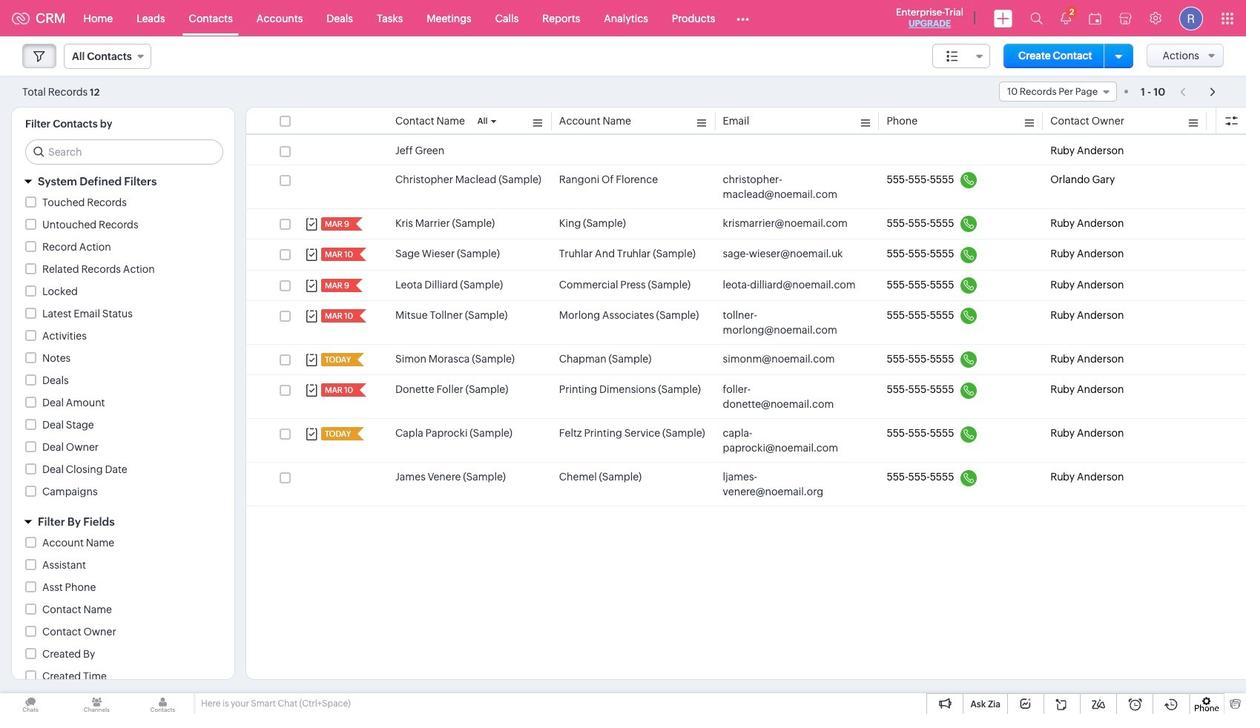 Task type: describe. For each thing, give the bounding box(es) containing it.
create menu element
[[986, 0, 1022, 36]]

Search text field
[[26, 140, 223, 164]]

channels image
[[66, 694, 127, 715]]

signals element
[[1052, 0, 1081, 36]]

contacts image
[[132, 694, 193, 715]]



Task type: locate. For each thing, give the bounding box(es) containing it.
row group
[[246, 137, 1247, 507]]

profile element
[[1171, 0, 1213, 36]]

search image
[[1031, 12, 1043, 24]]

calendar image
[[1089, 12, 1102, 24]]

create menu image
[[994, 9, 1013, 27]]

chats image
[[0, 694, 61, 715]]

None field
[[64, 44, 151, 69], [933, 44, 991, 68], [1000, 82, 1118, 102], [64, 44, 151, 69], [1000, 82, 1118, 102]]

search element
[[1022, 0, 1052, 36]]

Other Modules field
[[728, 6, 759, 30]]

size image
[[947, 50, 959, 63]]

none field 'size'
[[933, 44, 991, 68]]

logo image
[[12, 12, 30, 24]]

profile image
[[1180, 6, 1204, 30]]



Task type: vqa. For each thing, say whether or not it's contained in the screenshot.
Search icon
yes



